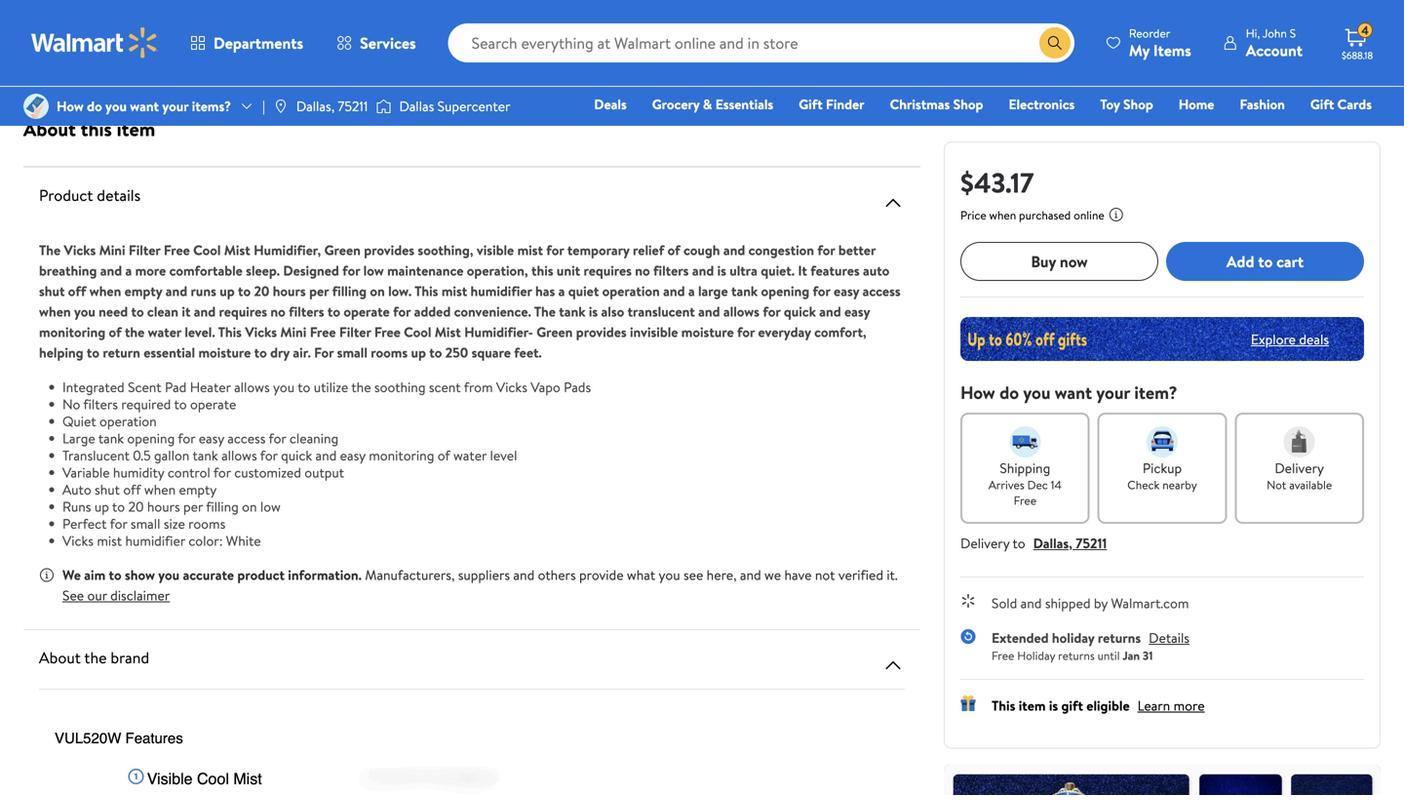 Task type: describe. For each thing, give the bounding box(es) containing it.
on inside 'the vicks mini filter free cool mist humidifier, green provides soothing, visible mist for temporary relief of cough and congestion for better breathing and a more comfortable sleep. designed for low maintenance operation, this unit requires no filters and is ultra quiet. it features auto shut off when empty and runs up to 20 hours per filling on low. this mist humidifier has a quiet operation and a large tank opening for easy access when you need to clean it and requires no filters to operate for added convenience. the tank is also translucent and allows for quick and easy monitoring of the water level. this vicks mini free filter free cool mist humidifier- green provides invisible moisture for everyday comfort, helping to return essential moisture to dry air. for small rooms up to 250 square feet.'
[[370, 281, 385, 301]]

0 horizontal spatial this
[[81, 115, 112, 142]]

dallas
[[399, 97, 434, 116]]

pads
[[564, 378, 591, 397]]

easy up comfort,
[[845, 302, 871, 321]]

hi,
[[1247, 25, 1261, 41]]

temporary
[[568, 241, 630, 260]]

your for item?
[[1097, 381, 1131, 405]]

you up intent image for shipping
[[1024, 381, 1051, 405]]

essentials
[[716, 95, 774, 114]]

vicks up dry
[[245, 322, 277, 341]]

0 horizontal spatial a
[[125, 261, 132, 280]]

0 horizontal spatial requires
[[219, 302, 267, 321]]

gift for finder
[[799, 95, 823, 114]]

operation inside 'the vicks mini filter free cool mist humidifier, green provides soothing, visible mist for temporary relief of cough and congestion for better breathing and a more comfortable sleep. designed for low maintenance operation, this unit requires no filters and is ultra quiet. it features auto shut off when empty and runs up to 20 hours per filling on low. this mist humidifier has a quiet operation and a large tank opening for easy access when you need to clean it and requires no filters to operate for added convenience. the tank is also translucent and allows for quick and easy monitoring of the water level. this vicks mini free filter free cool mist humidifier- green provides invisible moisture for everyday comfort, helping to return essential moisture to dry air. for small rooms up to 250 square feet.'
[[603, 281, 660, 301]]

easy right the cleaning
[[340, 446, 366, 465]]

nearby
[[1163, 477, 1198, 493]]

1 vertical spatial moisture
[[198, 343, 251, 362]]

1 horizontal spatial is
[[718, 261, 727, 280]]

supercenter
[[438, 97, 511, 116]]

soothing,
[[418, 241, 474, 260]]

of inside integrated scent pad heater allows you to utilize the soothing scent from vicks vapo pads no filters required to operate quiet operation large tank opening for easy access for cleaning translucent 0.5 gallon tank allows for quick and easy monitoring of water level variable humidity control for customized output auto shut off when empty runs up to 20 hours per filling on low perfect for small size rooms vicks mist humidifier color: white
[[438, 446, 450, 465]]

arrives
[[989, 477, 1025, 493]]

access inside 'the vicks mini filter free cool mist humidifier, green provides soothing, visible mist for temporary relief of cough and congestion for better breathing and a more comfortable sleep. designed for low maintenance operation, this unit requires no filters and is ultra quiet. it features auto shut off when empty and runs up to 20 hours per filling on low. this mist humidifier has a quiet operation and a large tank opening for easy access when you need to clean it and requires no filters to operate for added convenience. the tank is also translucent and allows for quick and easy monitoring of the water level. this vicks mini free filter free cool mist humidifier- green provides invisible moisture for everyday comfort, helping to return essential moisture to dry air. for small rooms up to 250 square feet.'
[[863, 281, 901, 301]]

for up everyday
[[763, 302, 781, 321]]

grocery & essentials link
[[644, 94, 783, 115]]

0 horizontal spatial of
[[109, 322, 122, 341]]

1 horizontal spatial more
[[1174, 696, 1206, 715]]

empty inside integrated scent pad heater allows you to utilize the soothing scent from vicks vapo pads no filters required to operate quiet operation large tank opening for easy access for cleaning translucent 0.5 gallon tank allows for quick and easy monitoring of water level variable humidity control for customized output auto shut off when empty runs up to 20 hours per filling on low perfect for small size rooms vicks mist humidifier color: white
[[179, 480, 217, 499]]

1 horizontal spatial provides
[[576, 322, 627, 341]]

gift finder
[[799, 95, 865, 114]]

integrated scent pad heater allows you to utilize the soothing scent from vicks vapo pads no filters required to operate quiet operation large tank opening for easy access for cleaning translucent 0.5 gallon tank allows for quick and easy monitoring of water level variable humidity control for customized output auto shut off when empty runs up to 20 hours per filling on low perfect for small size rooms vicks mist humidifier color: white
[[62, 378, 591, 550]]

shut inside integrated scent pad heater allows you to utilize the soothing scent from vicks vapo pads no filters required to operate quiet operation large tank opening for easy access for cleaning translucent 0.5 gallon tank allows for quick and easy monitoring of water level variable humidity control for customized output auto shut off when empty runs up to 20 hours per filling on low perfect for small size rooms vicks mist humidifier color: white
[[95, 480, 120, 499]]

low inside integrated scent pad heater allows you to utilize the soothing scent from vicks vapo pads no filters required to operate quiet operation large tank opening for easy access for cleaning translucent 0.5 gallon tank allows for quick and easy monitoring of water level variable humidity control for customized output auto shut off when empty runs up to 20 hours per filling on low perfect for small size rooms vicks mist humidifier color: white
[[260, 497, 281, 516]]

&
[[703, 95, 713, 114]]

1 horizontal spatial returns
[[1099, 628, 1142, 647]]

1 horizontal spatial this
[[415, 281, 439, 301]]

pad
[[165, 378, 187, 397]]

s
[[1291, 25, 1297, 41]]

toy shop link
[[1092, 94, 1163, 115]]

color:
[[189, 531, 223, 550]]

1 horizontal spatial item
[[1019, 696, 1046, 715]]

and left we
[[740, 565, 762, 584]]

for down low.
[[393, 302, 411, 321]]

monitoring inside integrated scent pad heater allows you to utilize the soothing scent from vicks vapo pads no filters required to operate quiet operation large tank opening for easy access for cleaning translucent 0.5 gallon tank allows for quick and easy monitoring of water level variable humidity control for customized output auto shut off when empty runs up to 20 hours per filling on low perfect for small size rooms vicks mist humidifier color: white
[[369, 446, 435, 465]]

relief
[[633, 241, 665, 260]]

walmart+ link
[[1306, 121, 1382, 142]]

0 horizontal spatial filter
[[129, 241, 161, 260]]

the inside 'the vicks mini filter free cool mist humidifier, green provides soothing, visible mist for temporary relief of cough and congestion for better breathing and a more comfortable sleep. designed for low maintenance operation, this unit requires no filters and is ultra quiet. it features auto shut off when empty and runs up to 20 hours per filling on low. this mist humidifier has a quiet operation and a large tank opening for easy access when you need to clean it and requires no filters to operate for added convenience. the tank is also translucent and allows for quick and easy monitoring of the water level. this vicks mini free filter free cool mist humidifier- green provides invisible moisture for everyday comfort, helping to return essential moisture to dry air. for small rooms up to 250 square feet.'
[[125, 322, 145, 341]]

14
[[1051, 477, 1062, 493]]

registry link
[[1139, 121, 1207, 142]]

and down cough
[[693, 261, 714, 280]]

to right need
[[131, 302, 144, 321]]

product
[[238, 565, 285, 584]]

have
[[785, 565, 812, 584]]

gift finder link
[[791, 94, 874, 115]]

walmart+
[[1315, 122, 1373, 141]]

quiet
[[62, 412, 96, 431]]

home link
[[1171, 94, 1224, 115]]

explore deals
[[1252, 330, 1330, 349]]

designed
[[283, 261, 339, 280]]

debit
[[1256, 122, 1289, 141]]

to inside button
[[1259, 251, 1274, 272]]

for right 'perfect'
[[110, 514, 127, 533]]

it.
[[887, 565, 898, 584]]

filters inside integrated scent pad heater allows you to utilize the soothing scent from vicks vapo pads no filters required to operate quiet operation large tank opening for easy access for cleaning translucent 0.5 gallon tank allows for quick and easy monitoring of water level variable humidity control for customized output auto shut off when empty runs up to 20 hours per filling on low perfect for small size rooms vicks mist humidifier color: white
[[83, 395, 118, 414]]

1 vertical spatial the
[[534, 302, 556, 321]]

2 horizontal spatial this
[[992, 696, 1016, 715]]

to left 250
[[430, 343, 442, 362]]

services button
[[320, 20, 433, 66]]

for left the cleaning
[[260, 446, 278, 465]]

for up control at the bottom
[[178, 429, 195, 448]]

to up for at the top of page
[[328, 302, 340, 321]]

do for how do you want your item?
[[1000, 381, 1020, 405]]

electronics link
[[1000, 94, 1084, 115]]

added
[[414, 302, 451, 321]]

delivery to dallas, 75211
[[961, 534, 1108, 553]]

0 horizontal spatial dallas,
[[296, 97, 335, 116]]

mist inside integrated scent pad heater allows you to utilize the soothing scent from vicks vapo pads no filters required to operate quiet operation large tank opening for easy access for cleaning translucent 0.5 gallon tank allows for quick and easy monitoring of water level variable humidity control for customized output auto shut off when empty runs up to 20 hours per filling on low perfect for small size rooms vicks mist humidifier color: white
[[97, 531, 122, 550]]

2-
[[480, 13, 491, 29]]

and up ultra
[[724, 241, 746, 260]]

by
[[1095, 594, 1108, 613]]

opening inside 'the vicks mini filter free cool mist humidifier, green provides soothing, visible mist for temporary relief of cough and congestion for better breathing and a more comfortable sleep. designed for low maintenance operation, this unit requires no filters and is ultra quiet. it features auto shut off when empty and runs up to 20 hours per filling on low. this mist humidifier has a quiet operation and a large tank opening for easy access when you need to clean it and requires no filters to operate for added convenience. the tank is also translucent and allows for quick and easy monitoring of the water level. this vicks mini free filter free cool mist humidifier- green provides invisible moisture for everyday comfort, helping to return essential moisture to dry air. for small rooms up to 250 square feet.'
[[762, 281, 810, 301]]

cards
[[1338, 95, 1373, 114]]

tank down ultra
[[732, 281, 758, 301]]

perfect
[[62, 514, 107, 533]]

allows inside 'the vicks mini filter free cool mist humidifier, green provides soothing, visible mist for temporary relief of cough and congestion for better breathing and a more comfortable sleep. designed for low maintenance operation, this unit requires no filters and is ultra quiet. it features auto shut off when empty and runs up to 20 hours per filling on low. this mist humidifier has a quiet operation and a large tank opening for easy access when you need to clean it and requires no filters to operate for added convenience. the tank is also translucent and allows for quick and easy monitoring of the water level. this vicks mini free filter free cool mist humidifier- green provides invisible moisture for everyday comfort, helping to return essential moisture to dry air. for small rooms up to 250 square feet.'
[[724, 302, 760, 321]]

1 horizontal spatial cool
[[404, 322, 432, 341]]

gifting made easy image
[[961, 696, 977, 711]]

to down sleep.
[[238, 281, 251, 301]]

quiet
[[569, 281, 599, 301]]

2 horizontal spatial of
[[668, 241, 681, 260]]

hi, john s account
[[1247, 25, 1304, 61]]

you inside integrated scent pad heater allows you to utilize the soothing scent from vicks vapo pads no filters required to operate quiet operation large tank opening for easy access for cleaning translucent 0.5 gallon tank allows for quick and easy monitoring of water level variable humidity control for customized output auto shut off when empty runs up to 20 hours per filling on low perfect for small size rooms vicks mist humidifier color: white
[[273, 378, 295, 397]]

2 horizontal spatial mist
[[518, 241, 543, 260]]

more inside 'the vicks mini filter free cool mist humidifier, green provides soothing, visible mist for temporary relief of cough and congestion for better breathing and a more comfortable sleep. designed for low maintenance operation, this unit requires no filters and is ultra quiet. it features auto shut off when empty and runs up to 20 hours per filling on low. this mist humidifier has a quiet operation and a large tank opening for easy access when you need to clean it and requires no filters to operate for added convenience. the tank is also translucent and allows for quick and easy monitoring of the water level. this vicks mini free filter free cool mist humidifier- green provides invisible moisture for everyday comfort, helping to return essential moisture to dry air. for small rooms up to 250 square feet.'
[[135, 261, 166, 280]]

shipped
[[1046, 594, 1091, 613]]

price when purchased online
[[961, 207, 1105, 223]]

you inside 'the vicks mini filter free cool mist humidifier, green provides soothing, visible mist for temporary relief of cough and congestion for better breathing and a more comfortable sleep. designed for low maintenance operation, this unit requires no filters and is ultra quiet. it features auto shut off when empty and runs up to 20 hours per filling on low. this mist humidifier has a quiet operation and a large tank opening for easy access when you need to clean it and requires no filters to operate for added convenience. the tank is also translucent and allows for quick and easy monitoring of the water level. this vicks mini free filter free cool mist humidifier- green provides invisible moisture for everyday comfort, helping to return essential moisture to dry air. for small rooms up to 250 square feet.'
[[74, 302, 95, 321]]

scent
[[128, 378, 162, 397]]

free for shipping arrives dec 14 free
[[1014, 492, 1037, 509]]

square
[[472, 343, 511, 362]]

learn
[[1138, 696, 1171, 715]]

0 horizontal spatial returns
[[1059, 647, 1095, 664]]

0 horizontal spatial provides
[[364, 241, 415, 260]]

runs
[[191, 281, 217, 301]]

day
[[491, 13, 508, 29]]

free up for at the top of page
[[310, 322, 336, 341]]

1 vertical spatial up
[[411, 343, 426, 362]]

want for items?
[[130, 97, 159, 116]]

operation,
[[467, 261, 528, 280]]

vicks up breathing
[[64, 241, 96, 260]]

auto
[[863, 261, 890, 280]]

you down walmart image
[[105, 97, 127, 116]]

return
[[103, 343, 140, 362]]

off inside integrated scent pad heater allows you to utilize the soothing scent from vicks vapo pads no filters required to operate quiet operation large tank opening for easy access for cleaning translucent 0.5 gallon tank allows for quick and easy monitoring of water level variable humidity control for customized output auto shut off when empty runs up to 20 hours per filling on low perfect for small size rooms vicks mist humidifier color: white
[[123, 480, 141, 499]]

the vicks mini filter free cool mist humidifier, green provides soothing, visible mist for temporary relief of cough and congestion for better breathing and a more comfortable sleep. designed for low maintenance operation, this unit requires no filters and is ultra quiet. it features auto shut off when empty and runs up to 20 hours per filling on low. this mist humidifier has a quiet operation and a large tank opening for easy access when you need to clean it and requires no filters to operate for added convenience. the tank is also translucent and allows for quick and easy monitoring of the water level. this vicks mini free filter free cool mist humidifier- green provides invisible moisture for everyday comfort, helping to return essential moisture to dry air. for small rooms up to 250 square feet.
[[39, 241, 901, 362]]

easy up control at the bottom
[[199, 429, 224, 448]]

one debit
[[1223, 122, 1289, 141]]

customized
[[234, 463, 301, 482]]

my
[[1130, 40, 1150, 61]]

per inside 'the vicks mini filter free cool mist humidifier, green provides soothing, visible mist for temporary relief of cough and congestion for better breathing and a more comfortable sleep. designed for low maintenance operation, this unit requires no filters and is ultra quiet. it features auto shut off when empty and runs up to 20 hours per filling on low. this mist humidifier has a quiet operation and a large tank opening for easy access when you need to clean it and requires no filters to operate for added convenience. the tank is also translucent and allows for quick and easy monitoring of the water level. this vicks mini free filter free cool mist humidifier- green provides invisible moisture for everyday comfort, helping to return essential moisture to dry air. for small rooms up to 250 square feet.'
[[309, 281, 329, 301]]

tank right large
[[98, 429, 124, 448]]

0 horizontal spatial mini
[[99, 241, 125, 260]]

for up "unit"
[[547, 241, 564, 260]]

see our disclaimer button
[[62, 586, 170, 605]]

per inside integrated scent pad heater allows you to utilize the soothing scent from vicks vapo pads no filters required to operate quiet operation large tank opening for easy access for cleaning translucent 0.5 gallon tank allows for quick and easy monitoring of water level variable humidity control for customized output auto shut off when empty runs up to 20 hours per filling on low perfect for small size rooms vicks mist humidifier color: white
[[183, 497, 203, 516]]

cart
[[1277, 251, 1305, 272]]

for right control at the bottom
[[214, 463, 231, 482]]

0 horizontal spatial item
[[117, 115, 155, 142]]

walmart.com
[[1112, 594, 1190, 613]]

home
[[1179, 95, 1215, 114]]

tank down quiet
[[559, 302, 586, 321]]

and up translucent at the left
[[664, 281, 685, 301]]

operate inside integrated scent pad heater allows you to utilize the soothing scent from vicks vapo pads no filters required to operate quiet operation large tank opening for easy access for cleaning translucent 0.5 gallon tank allows for quick and easy monitoring of water level variable humidity control for customized output auto shut off when empty runs up to 20 hours per filling on low perfect for small size rooms vicks mist humidifier color: white
[[190, 395, 237, 414]]

to left utilize
[[298, 378, 311, 397]]

variable
[[62, 463, 110, 482]]

off inside 'the vicks mini filter free cool mist humidifier, green provides soothing, visible mist for temporary relief of cough and congestion for better breathing and a more comfortable sleep. designed for low maintenance operation, this unit requires no filters and is ultra quiet. it features auto shut off when empty and runs up to 20 hours per filling on low. this mist humidifier has a quiet operation and a large tank opening for easy access when you need to clean it and requires no filters to operate for added convenience. the tank is also translucent and allows for quick and easy monitoring of the water level. this vicks mini free filter free cool mist humidifier- green provides invisible moisture for everyday comfort, helping to return essential moisture to dry air. for small rooms up to 250 square feet.'
[[68, 281, 86, 301]]

to right required
[[174, 395, 187, 414]]

1 vertical spatial allows
[[234, 378, 270, 397]]

feet.
[[514, 343, 542, 362]]

how for how do you want your items?
[[57, 97, 84, 116]]

intent image for delivery image
[[1285, 426, 1316, 458]]

until
[[1098, 647, 1121, 664]]

0 vertical spatial cool
[[193, 241, 221, 260]]

gift cards link
[[1302, 94, 1382, 115]]

2 horizontal spatial filters
[[654, 261, 689, 280]]

1 horizontal spatial a
[[559, 281, 565, 301]]

to left dry
[[254, 343, 267, 362]]

monitoring inside 'the vicks mini filter free cool mist humidifier, green provides soothing, visible mist for temporary relief of cough and congestion for better breathing and a more comfortable sleep. designed for low maintenance operation, this unit requires no filters and is ultra quiet. it features auto shut off when empty and runs up to 20 hours per filling on low. this mist humidifier has a quiet operation and a large tank opening for easy access when you need to clean it and requires no filters to operate for added convenience. the tank is also translucent and allows for quick and easy monitoring of the water level. this vicks mini free filter free cool mist humidifier- green provides invisible moisture for everyday comfort, helping to return essential moisture to dry air. for small rooms up to 250 square feet.'
[[39, 322, 106, 341]]

for up features
[[818, 241, 836, 260]]

product
[[39, 184, 93, 206]]

quick inside 'the vicks mini filter free cool mist humidifier, green provides soothing, visible mist for temporary relief of cough and congestion for better breathing and a more comfortable sleep. designed for low maintenance operation, this unit requires no filters and is ultra quiet. it features auto shut off when empty and runs up to 20 hours per filling on low. this mist humidifier has a quiet operation and a large tank opening for easy access when you need to clean it and requires no filters to operate for added convenience. the tank is also translucent and allows for quick and easy monitoring of the water level. this vicks mini free filter free cool mist humidifier- green provides invisible moisture for everyday comfort, helping to return essential moisture to dry air. for small rooms up to 250 square feet.'
[[784, 302, 817, 321]]

required
[[121, 395, 171, 414]]

available
[[1290, 477, 1333, 493]]

large
[[699, 281, 728, 301]]

1 horizontal spatial mini
[[280, 322, 307, 341]]

vicks right from
[[497, 378, 528, 397]]

christmas shop link
[[882, 94, 993, 115]]

easy down features
[[834, 281, 860, 301]]

0 vertical spatial up
[[220, 281, 235, 301]]

buy
[[1032, 251, 1057, 272]]

0 horizontal spatial the
[[39, 241, 61, 260]]

1 vertical spatial filters
[[289, 302, 324, 321]]

2 horizontal spatial a
[[689, 281, 695, 301]]

for
[[314, 343, 334, 362]]

and up need
[[100, 261, 122, 280]]

it
[[798, 261, 808, 280]]

and up the "it"
[[166, 281, 187, 301]]

1 horizontal spatial mist
[[442, 281, 468, 301]]

when inside integrated scent pad heater allows you to utilize the soothing scent from vicks vapo pads no filters required to operate quiet operation large tank opening for easy access for cleaning translucent 0.5 gallon tank allows for quick and easy monitoring of water level variable humidity control for customized output auto shut off when empty runs up to 20 hours per filling on low perfect for small size rooms vicks mist humidifier color: white
[[144, 480, 176, 499]]

comfort,
[[815, 322, 867, 341]]

the inside integrated scent pad heater allows you to utilize the soothing scent from vicks vapo pads no filters required to operate quiet operation large tank opening for easy access for cleaning translucent 0.5 gallon tank allows for quick and easy monitoring of water level variable humidity control for customized output auto shut off when empty runs up to 20 hours per filling on low perfect for small size rooms vicks mist humidifier color: white
[[352, 378, 371, 397]]

1 vertical spatial dallas,
[[1034, 534, 1073, 553]]

vapo
[[531, 378, 561, 397]]

free for the vicks mini filter free cool mist humidifier, green provides soothing, visible mist for temporary relief of cough and congestion for better breathing and a more comfortable sleep. designed for low maintenance operation, this unit requires no filters and is ultra quiet. it features auto shut off when empty and runs up to 20 hours per filling on low. this mist humidifier has a quiet operation and a large tank opening for easy access when you need to clean it and requires no filters to operate for added convenience. the tank is also translucent and allows for quick and easy monitoring of the water level. this vicks mini free filter free cool mist humidifier- green provides invisible moisture for everyday comfort, helping to return essential moisture to dry air. for small rooms up to 250 square feet.
[[164, 241, 190, 260]]

grocery & essentials
[[652, 95, 774, 114]]

$688.18
[[1343, 49, 1374, 62]]

2 vertical spatial the
[[84, 647, 107, 668]]

0.5
[[133, 446, 151, 465]]

1 product group from the left
[[27, 0, 209, 40]]

for left everyday
[[738, 322, 755, 341]]

when up need
[[89, 281, 121, 301]]

delivery not available
[[1268, 459, 1333, 493]]

0 vertical spatial requires
[[584, 261, 632, 280]]

not
[[1268, 477, 1287, 493]]

your for items?
[[162, 97, 189, 116]]

translucent
[[62, 446, 130, 465]]

intent image for pickup image
[[1147, 426, 1179, 458]]

to right 'perfect'
[[112, 497, 125, 516]]

1 vertical spatial mist
[[435, 322, 461, 341]]

christmas
[[890, 95, 951, 114]]

1 horizontal spatial no
[[635, 261, 650, 280]]

operation inside integrated scent pad heater allows you to utilize the soothing scent from vicks vapo pads no filters required to operate quiet operation large tank opening for easy access for cleaning translucent 0.5 gallon tank allows for quick and easy monitoring of water level variable humidity control for customized output auto shut off when empty runs up to 20 hours per filling on low perfect for small size rooms vicks mist humidifier color: white
[[100, 412, 157, 431]]

for right the designed
[[343, 261, 360, 280]]

on inside integrated scent pad heater allows you to utilize the soothing scent from vicks vapo pads no filters required to operate quiet operation large tank opening for easy access for cleaning translucent 0.5 gallon tank allows for quick and easy monitoring of water level variable humidity control for customized output auto shut off when empty runs up to 20 hours per filling on low perfect for small size rooms vicks mist humidifier color: white
[[242, 497, 257, 516]]

and down "large"
[[699, 302, 721, 321]]

1 vertical spatial filter
[[339, 322, 371, 341]]

reorder
[[1130, 25, 1171, 41]]

deals
[[1300, 330, 1330, 349]]

deals link
[[586, 94, 636, 115]]

0 horizontal spatial this
[[218, 322, 242, 341]]

2 horizontal spatial is
[[1050, 696, 1059, 715]]

helping
[[39, 343, 83, 362]]

pickup check nearby
[[1128, 459, 1198, 493]]



Task type: locate. For each thing, give the bounding box(es) containing it.
1 horizontal spatial green
[[537, 322, 573, 341]]

product group up how do you want your items?
[[27, 0, 209, 40]]

it
[[182, 302, 191, 321]]

1 shop from the left
[[954, 95, 984, 114]]

explore deals link
[[1244, 322, 1338, 356]]

0 horizontal spatial 75211
[[338, 97, 368, 116]]

filter up utilize
[[339, 322, 371, 341]]

0 vertical spatial empty
[[125, 281, 162, 301]]

sold and shipped by walmart.com
[[992, 594, 1190, 613]]

sleep.
[[246, 261, 280, 280]]

shop inside toy shop link
[[1124, 95, 1154, 114]]

you down dry
[[273, 378, 295, 397]]

empty inside 'the vicks mini filter free cool mist humidifier, green provides soothing, visible mist for temporary relief of cough and congestion for better breathing and a more comfortable sleep. designed for low maintenance operation, this unit requires no filters and is ultra quiet. it features auto shut off when empty and runs up to 20 hours per filling on low. this mist humidifier has a quiet operation and a large tank opening for easy access when you need to clean it and requires no filters to operate for added convenience. the tank is also translucent and allows for quick and easy monitoring of the water level. this vicks mini free filter free cool mist humidifier- green provides invisible moisture for everyday comfort, helping to return essential moisture to dry air. for small rooms up to 250 square feet.'
[[125, 281, 162, 301]]

cool up comfortable
[[193, 241, 221, 260]]

shipping
[[511, 13, 553, 29]]

to left dallas, 75211 button
[[1013, 534, 1026, 553]]

on up white
[[242, 497, 257, 516]]

shop right the toy
[[1124, 95, 1154, 114]]

filling inside integrated scent pad heater allows you to utilize the soothing scent from vicks vapo pads no filters required to operate quiet operation large tank opening for easy access for cleaning translucent 0.5 gallon tank allows for quick and easy monitoring of water level variable humidity control for customized output auto shut off when empty runs up to 20 hours per filling on low perfect for small size rooms vicks mist humidifier color: white
[[206, 497, 239, 516]]

holiday
[[1053, 628, 1095, 647]]

opening inside integrated scent pad heater allows you to utilize the soothing scent from vicks vapo pads no filters required to operate quiet operation large tank opening for easy access for cleaning translucent 0.5 gallon tank allows for quick and easy monitoring of water level variable humidity control for customized output auto shut off when empty runs up to 20 hours per filling on low perfect for small size rooms vicks mist humidifier color: white
[[127, 429, 175, 448]]

allows down "large"
[[724, 302, 760, 321]]

hours down the designed
[[273, 281, 306, 301]]

this right level.
[[218, 322, 242, 341]]

holiday
[[1018, 647, 1056, 664]]

green up the designed
[[325, 241, 361, 260]]

and up comfort,
[[820, 302, 842, 321]]

provides up maintenance
[[364, 241, 415, 260]]

walmart image
[[31, 27, 158, 59]]

when
[[990, 207, 1017, 223], [89, 281, 121, 301], [39, 302, 71, 321], [144, 480, 176, 499]]

0 vertical spatial quick
[[784, 302, 817, 321]]

humidifier inside 'the vicks mini filter free cool mist humidifier, green provides soothing, visible mist for temporary relief of cough and congestion for better breathing and a more comfortable sleep. designed for low maintenance operation, this unit requires no filters and is ultra quiet. it features auto shut off when empty and runs up to 20 hours per filling on low. this mist humidifier has a quiet operation and a large tank opening for easy access when you need to clean it and requires no filters to operate for added convenience. the tank is also translucent and allows for quick and easy monitoring of the water level. this vicks mini free filter free cool mist humidifier- green provides invisible moisture for everyday comfort, helping to return essential moisture to dry air. for small rooms up to 250 square feet.'
[[471, 281, 532, 301]]

0 horizontal spatial mist
[[97, 531, 122, 550]]

cleaning
[[290, 429, 339, 448]]

Walmart Site-Wide search field
[[448, 23, 1075, 62]]

small right for at the top of page
[[337, 343, 368, 362]]

product details image
[[882, 191, 905, 215]]

suppliers
[[458, 565, 510, 584]]

cool down added
[[404, 322, 432, 341]]

show
[[125, 565, 155, 584]]

0 vertical spatial provides
[[364, 241, 415, 260]]

1 gift from the left
[[799, 95, 823, 114]]

want left item?
[[1055, 381, 1093, 405]]

this right gifting made easy image
[[992, 696, 1016, 715]]

1 vertical spatial operation
[[100, 412, 157, 431]]

when up helping
[[39, 302, 71, 321]]

1 vertical spatial quick
[[281, 446, 312, 465]]

how for how do you want your item?
[[961, 381, 996, 405]]

31
[[1143, 647, 1154, 664]]

3 product group from the left
[[701, 0, 882, 40]]

gift
[[1062, 696, 1084, 715]]

and right 'sold'
[[1021, 594, 1042, 613]]

1 horizontal spatial dallas,
[[1034, 534, 1073, 553]]

aim
[[84, 565, 106, 584]]

1 horizontal spatial the
[[534, 302, 556, 321]]

1 horizontal spatial small
[[337, 343, 368, 362]]

 image
[[23, 94, 49, 119], [376, 97, 392, 116]]

free inside shipping arrives dec 14 free
[[1014, 492, 1037, 509]]

0 vertical spatial the
[[39, 241, 61, 260]]

0 vertical spatial filling
[[332, 281, 367, 301]]

product details
[[39, 184, 141, 206]]

2 vertical spatial mist
[[97, 531, 122, 550]]

 image for how do you want your items?
[[23, 94, 49, 119]]

and left others
[[514, 565, 535, 584]]

scent
[[429, 378, 461, 397]]

1 vertical spatial access
[[228, 429, 266, 448]]

is left ultra
[[718, 261, 727, 280]]

explore
[[1252, 330, 1297, 349]]

free inside the extended holiday returns details free holiday returns until jan 31
[[992, 647, 1015, 664]]

humidifier
[[471, 281, 532, 301], [125, 531, 185, 550]]

more up clean
[[135, 261, 166, 280]]

0 vertical spatial green
[[325, 241, 361, 260]]

small inside 'the vicks mini filter free cool mist humidifier, green provides soothing, visible mist for temporary relief of cough and congestion for better breathing and a more comfortable sleep. designed for low maintenance operation, this unit requires no filters and is ultra quiet. it features auto shut off when empty and runs up to 20 hours per filling on low. this mist humidifier has a quiet operation and a large tank opening for easy access when you need to clean it and requires no filters to operate for added convenience. the tank is also translucent and allows for quick and easy monitoring of the water level. this vicks mini free filter free cool mist humidifier- green provides invisible moisture for everyday comfort, helping to return essential moisture to dry air. for small rooms up to 250 square feet.'
[[337, 343, 368, 362]]

mini down details
[[99, 241, 125, 260]]

rooms inside integrated scent pad heater allows you to utilize the soothing scent from vicks vapo pads no filters required to operate quiet operation large tank opening for easy access for cleaning translucent 0.5 gallon tank allows for quick and easy monitoring of water level variable humidity control for customized output auto shut off when empty runs up to 20 hours per filling on low perfect for small size rooms vicks mist humidifier color: white
[[188, 514, 226, 533]]

0 horizontal spatial your
[[162, 97, 189, 116]]

0 horizontal spatial is
[[589, 302, 598, 321]]

moisture
[[682, 322, 734, 341], [198, 343, 251, 362]]

up inside integrated scent pad heater allows you to utilize the soothing scent from vicks vapo pads no filters required to operate quiet operation large tank opening for easy access for cleaning translucent 0.5 gallon tank allows for quick and easy monitoring of water level variable humidity control for customized output auto shut off when empty runs up to 20 hours per filling on low perfect for small size rooms vicks mist humidifier color: white
[[94, 497, 109, 516]]

access up customized
[[228, 429, 266, 448]]

shop for christmas shop
[[954, 95, 984, 114]]

legal information image
[[1109, 207, 1125, 222]]

mist
[[518, 241, 543, 260], [442, 281, 468, 301], [97, 531, 122, 550]]

1 horizontal spatial on
[[370, 281, 385, 301]]

mist up added
[[442, 281, 468, 301]]

 image down walmart image
[[23, 94, 49, 119]]

0 horizontal spatial up
[[94, 497, 109, 516]]

1 horizontal spatial rooms
[[371, 343, 408, 362]]

filling inside 'the vicks mini filter free cool mist humidifier, green provides soothing, visible mist for temporary relief of cough and congestion for better breathing and a more comfortable sleep. designed for low maintenance operation, this unit requires no filters and is ultra quiet. it features auto shut off when empty and runs up to 20 hours per filling on low. this mist humidifier has a quiet operation and a large tank opening for easy access when you need to clean it and requires no filters to operate for added convenience. the tank is also translucent and allows for quick and easy monitoring of the water level. this vicks mini free filter free cool mist humidifier- green provides invisible moisture for everyday comfort, helping to return essential moisture to dry air. for small rooms up to 250 square feet.'
[[332, 281, 367, 301]]

2 shop from the left
[[1124, 95, 1154, 114]]

requires down temporary
[[584, 261, 632, 280]]

free left holiday
[[992, 647, 1015, 664]]

about for about this item
[[23, 115, 76, 142]]

and right customized
[[316, 446, 337, 465]]

0 vertical spatial item
[[117, 115, 155, 142]]

product group
[[27, 0, 209, 40], [252, 0, 433, 40], [701, 0, 882, 40]]

dry
[[270, 343, 290, 362]]

1 horizontal spatial 75211
[[1076, 534, 1108, 553]]

0 vertical spatial small
[[337, 343, 368, 362]]

operate inside 'the vicks mini filter free cool mist humidifier, green provides soothing, visible mist for temporary relief of cough and congestion for better breathing and a more comfortable sleep. designed for low maintenance operation, this unit requires no filters and is ultra quiet. it features auto shut off when empty and runs up to 20 hours per filling on low. this mist humidifier has a quiet operation and a large tank opening for easy access when you need to clean it and requires no filters to operate for added convenience. the tank is also translucent and allows for quick and easy monitoring of the water level. this vicks mini free filter free cool mist humidifier- green provides invisible moisture for everyday comfort, helping to return essential moisture to dry air. for small rooms up to 250 square feet.'
[[344, 302, 390, 321]]

access inside integrated scent pad heater allows you to utilize the soothing scent from vicks vapo pads no filters required to operate quiet operation large tank opening for easy access for cleaning translucent 0.5 gallon tank allows for quick and easy monitoring of water level variable humidity control for customized output auto shut off when empty runs up to 20 hours per filling on low perfect for small size rooms vicks mist humidifier color: white
[[228, 429, 266, 448]]

has
[[536, 281, 555, 301]]

shut inside 'the vicks mini filter free cool mist humidifier, green provides soothing, visible mist for temporary relief of cough and congestion for better breathing and a more comfortable sleep. designed for low maintenance operation, this unit requires no filters and is ultra quiet. it features auto shut off when empty and runs up to 20 hours per filling on low. this mist humidifier has a quiet operation and a large tank opening for easy access when you need to clean it and requires no filters to operate for added convenience. the tank is also translucent and allows for quick and easy monitoring of the water level. this vicks mini free filter free cool mist humidifier- green provides invisible moisture for everyday comfort, helping to return essential moisture to dry air. for small rooms up to 250 square feet.'
[[39, 281, 65, 301]]

for down features
[[813, 281, 831, 301]]

0 horizontal spatial shop
[[954, 95, 984, 114]]

0 horizontal spatial hours
[[147, 497, 180, 516]]

our
[[87, 586, 107, 605]]

Search search field
[[448, 23, 1075, 62]]

water down clean
[[148, 322, 181, 341]]

1 vertical spatial green
[[537, 322, 573, 341]]

this up product details
[[81, 115, 112, 142]]

item left gift
[[1019, 696, 1046, 715]]

1 vertical spatial mini
[[280, 322, 307, 341]]

eligible
[[1087, 696, 1130, 715]]

1 horizontal spatial per
[[309, 281, 329, 301]]

the down has
[[534, 302, 556, 321]]

when down gallon
[[144, 480, 176, 499]]

access down auto
[[863, 281, 901, 301]]

you left see
[[659, 565, 681, 584]]

humidifier inside integrated scent pad heater allows you to utilize the soothing scent from vicks vapo pads no filters required to operate quiet operation large tank opening for easy access for cleaning translucent 0.5 gallon tank allows for quick and easy monitoring of water level variable humidity control for customized output auto shut off when empty runs up to 20 hours per filling on low perfect for small size rooms vicks mist humidifier color: white
[[125, 531, 185, 550]]

0 horizontal spatial quick
[[281, 446, 312, 465]]

and right the "it"
[[194, 302, 216, 321]]

1 horizontal spatial empty
[[179, 480, 217, 499]]

manufacturers,
[[365, 565, 455, 584]]

we
[[765, 565, 782, 584]]

how do you want your items?
[[57, 97, 231, 116]]

tank right gallon
[[193, 446, 218, 465]]

requires
[[584, 261, 632, 280], [219, 302, 267, 321]]

quick inside integrated scent pad heater allows you to utilize the soothing scent from vicks vapo pads no filters required to operate quiet operation large tank opening for easy access for cleaning translucent 0.5 gallon tank allows for quick and easy monitoring of water level variable humidity control for customized output auto shut off when empty runs up to 20 hours per filling on low perfect for small size rooms vicks mist humidifier color: white
[[281, 446, 312, 465]]

shop for toy shop
[[1124, 95, 1154, 114]]

0 horizontal spatial mist
[[224, 241, 250, 260]]

john
[[1263, 25, 1288, 41]]

$43.17
[[961, 163, 1035, 201]]

mini up 'air.'
[[280, 322, 307, 341]]

0 vertical spatial opening
[[762, 281, 810, 301]]

250
[[446, 343, 469, 362]]

monitoring up helping
[[39, 322, 106, 341]]

1 vertical spatial this
[[532, 261, 554, 280]]

item up details
[[117, 115, 155, 142]]

need
[[99, 302, 128, 321]]

0 vertical spatial of
[[668, 241, 681, 260]]

1 vertical spatial cool
[[404, 322, 432, 341]]

grocery
[[652, 95, 700, 114]]

1 horizontal spatial operation
[[603, 281, 660, 301]]

buy now button
[[961, 242, 1159, 281]]

delivery inside delivery not available
[[1276, 459, 1325, 478]]

do up intent image for shipping
[[1000, 381, 1020, 405]]

gift left cards
[[1311, 95, 1335, 114]]

2 vertical spatial up
[[94, 497, 109, 516]]

0 vertical spatial want
[[130, 97, 159, 116]]

small inside integrated scent pad heater allows you to utilize the soothing scent from vicks vapo pads no filters required to operate quiet operation large tank opening for easy access for cleaning translucent 0.5 gallon tank allows for quick and easy monitoring of water level variable humidity control for customized output auto shut off when empty runs up to 20 hours per filling on low perfect for small size rooms vicks mist humidifier color: white
[[131, 514, 160, 533]]

no up dry
[[271, 302, 286, 321]]

0 vertical spatial humidifier
[[471, 281, 532, 301]]

output
[[305, 463, 345, 482]]

1 vertical spatial water
[[454, 446, 487, 465]]

1 vertical spatial shut
[[95, 480, 120, 499]]

1 vertical spatial no
[[271, 302, 286, 321]]

1 horizontal spatial monitoring
[[369, 446, 435, 465]]

details
[[1150, 628, 1190, 647]]

0 vertical spatial how
[[57, 97, 84, 116]]

0 horizontal spatial filters
[[83, 395, 118, 414]]

unit
[[557, 261, 581, 280]]

0 vertical spatial operation
[[603, 281, 660, 301]]

75211
[[338, 97, 368, 116], [1076, 534, 1108, 553]]

free down low.
[[375, 322, 401, 341]]

low
[[364, 261, 384, 280], [260, 497, 281, 516]]

to inside we aim to show you accurate product information. manufacturers, suppliers and others provide what you see here, and we have not verified it. see our disclaimer
[[109, 565, 122, 584]]

for
[[547, 241, 564, 260], [818, 241, 836, 260], [343, 261, 360, 280], [813, 281, 831, 301], [393, 302, 411, 321], [763, 302, 781, 321], [738, 322, 755, 341], [178, 429, 195, 448], [269, 429, 286, 448], [260, 446, 278, 465], [214, 463, 231, 482], [110, 514, 127, 533]]

1 horizontal spatial low
[[364, 261, 384, 280]]

large
[[62, 429, 95, 448]]

for up customized
[[269, 429, 286, 448]]

empty up clean
[[125, 281, 162, 301]]

1 horizontal spatial filling
[[332, 281, 367, 301]]

rooms inside 'the vicks mini filter free cool mist humidifier, green provides soothing, visible mist for temporary relief of cough and congestion for better breathing and a more comfortable sleep. designed for low maintenance operation, this unit requires no filters and is ultra quiet. it features auto shut off when empty and runs up to 20 hours per filling on low. this mist humidifier has a quiet operation and a large tank opening for easy access when you need to clean it and requires no filters to operate for added convenience. the tank is also translucent and allows for quick and easy monitoring of the water level. this vicks mini free filter free cool mist humidifier- green provides invisible moisture for everyday comfort, helping to return essential moisture to dry air. for small rooms up to 250 square feet.'
[[371, 343, 408, 362]]

about for about the brand
[[39, 647, 81, 668]]

free for extended holiday returns details free holiday returns until jan 31
[[992, 647, 1015, 664]]

shut
[[39, 281, 65, 301], [95, 480, 120, 499]]

0 horizontal spatial monitoring
[[39, 322, 106, 341]]

more right learn
[[1174, 696, 1206, 715]]

this inside 'the vicks mini filter free cool mist humidifier, green provides soothing, visible mist for temporary relief of cough and congestion for better breathing and a more comfortable sleep. designed for low maintenance operation, this unit requires no filters and is ultra quiet. it features auto shut off when empty and runs up to 20 hours per filling on low. this mist humidifier has a quiet operation and a large tank opening for easy access when you need to clean it and requires no filters to operate for added convenience. the tank is also translucent and allows for quick and easy monitoring of the water level. this vicks mini free filter free cool mist humidifier- green provides invisible moisture for everyday comfort, helping to return essential moisture to dry air. for small rooms up to 250 square feet.'
[[532, 261, 554, 280]]

1 vertical spatial item
[[1019, 696, 1046, 715]]

1 horizontal spatial delivery
[[1276, 459, 1325, 478]]

moisture down level.
[[198, 343, 251, 362]]

do for how do you want your items?
[[87, 97, 102, 116]]

filters down relief
[[654, 261, 689, 280]]

gift inside gift cards registry
[[1311, 95, 1335, 114]]

0 horizontal spatial rooms
[[188, 514, 226, 533]]

1 vertical spatial more
[[1174, 696, 1206, 715]]

brand
[[111, 647, 149, 668]]

gift cards registry
[[1148, 95, 1373, 141]]

0 vertical spatial is
[[718, 261, 727, 280]]

0 vertical spatial delivery
[[1276, 459, 1325, 478]]

0 vertical spatial rooms
[[371, 343, 408, 362]]

disclaimer
[[110, 586, 170, 605]]

items?
[[192, 97, 231, 116]]

services
[[360, 32, 416, 54]]

 image
[[273, 99, 289, 114]]

2 horizontal spatial the
[[352, 378, 371, 397]]

2 gift from the left
[[1311, 95, 1335, 114]]

0 vertical spatial access
[[863, 281, 901, 301]]

auto
[[62, 480, 91, 499]]

gift for cards
[[1311, 95, 1335, 114]]

shop inside christmas shop link
[[954, 95, 984, 114]]

1 vertical spatial low
[[260, 497, 281, 516]]

product group up gift finder
[[701, 0, 882, 40]]

departments
[[214, 32, 304, 54]]

1 horizontal spatial  image
[[376, 97, 392, 116]]

better
[[839, 241, 876, 260]]

1 horizontal spatial shop
[[1124, 95, 1154, 114]]

search icon image
[[1048, 35, 1063, 51]]

soothing
[[375, 378, 426, 397]]

 image for dallas supercenter
[[376, 97, 392, 116]]

provides down also
[[576, 322, 627, 341]]

the
[[125, 322, 145, 341], [352, 378, 371, 397], [84, 647, 107, 668]]

about the brand image
[[882, 654, 905, 677]]

0 horizontal spatial more
[[135, 261, 166, 280]]

also
[[602, 302, 625, 321]]

verified
[[839, 565, 884, 584]]

dec
[[1028, 477, 1049, 493]]

filling down the designed
[[332, 281, 367, 301]]

hours inside integrated scent pad heater allows you to utilize the soothing scent from vicks vapo pads no filters required to operate quiet operation large tank opening for easy access for cleaning translucent 0.5 gallon tank allows for quick and easy monitoring of water level variable humidity control for customized output auto shut off when empty runs up to 20 hours per filling on low perfect for small size rooms vicks mist humidifier color: white
[[147, 497, 180, 516]]

a up need
[[125, 261, 132, 280]]

delivery for not
[[1276, 459, 1325, 478]]

hours inside 'the vicks mini filter free cool mist humidifier, green provides soothing, visible mist for temporary relief of cough and congestion for better breathing and a more comfortable sleep. designed for low maintenance operation, this unit requires no filters and is ultra quiet. it features auto shut off when empty and runs up to 20 hours per filling on low. this mist humidifier has a quiet operation and a large tank opening for easy access when you need to clean it and requires no filters to operate for added convenience. the tank is also translucent and allows for quick and easy monitoring of the water level. this vicks mini free filter free cool mist humidifier- green provides invisible moisture for everyday comfort, helping to return essential moisture to dry air. for small rooms up to 250 square feet.'
[[273, 281, 306, 301]]

to left return
[[87, 343, 100, 362]]

1 horizontal spatial humidifier
[[471, 281, 532, 301]]

1 horizontal spatial opening
[[762, 281, 810, 301]]

moisture down "large"
[[682, 322, 734, 341]]

opening down required
[[127, 429, 175, 448]]

want left items?
[[130, 97, 159, 116]]

allows right heater
[[234, 378, 270, 397]]

see
[[62, 586, 84, 605]]

0 horizontal spatial no
[[271, 302, 286, 321]]

1 vertical spatial on
[[242, 497, 257, 516]]

opening down quiet.
[[762, 281, 810, 301]]

and inside integrated scent pad heater allows you to utilize the soothing scent from vicks vapo pads no filters required to operate quiet operation large tank opening for easy access for cleaning translucent 0.5 gallon tank allows for quick and easy monitoring of water level variable humidity control for customized output auto shut off when empty runs up to 20 hours per filling on low perfect for small size rooms vicks mist humidifier color: white
[[316, 446, 337, 465]]

finder
[[826, 95, 865, 114]]

check
[[1128, 477, 1160, 493]]

vicks down runs
[[62, 531, 94, 550]]

up to sixty percent off deals. shop now. image
[[961, 317, 1365, 361]]

a left "large"
[[689, 281, 695, 301]]

intent image for shipping image
[[1010, 426, 1041, 458]]

humidifier down operation,
[[471, 281, 532, 301]]

requires down sleep.
[[219, 302, 267, 321]]

you left need
[[74, 302, 95, 321]]

1 horizontal spatial moisture
[[682, 322, 734, 341]]

you
[[105, 97, 127, 116], [74, 302, 95, 321], [273, 378, 295, 397], [1024, 381, 1051, 405], [158, 565, 180, 584], [659, 565, 681, 584]]

operation up also
[[603, 281, 660, 301]]

0 horizontal spatial filling
[[206, 497, 239, 516]]

filters up 'air.'
[[289, 302, 324, 321]]

off down 0.5
[[123, 480, 141, 499]]

we aim to show you accurate product information. manufacturers, suppliers and others provide what you see here, and we have not verified it. see our disclaimer
[[62, 565, 898, 605]]

of left "level"
[[438, 446, 450, 465]]

1 horizontal spatial water
[[454, 446, 487, 465]]

we
[[62, 565, 81, 584]]

1 vertical spatial opening
[[127, 429, 175, 448]]

air.
[[293, 343, 311, 362]]

want for item?
[[1055, 381, 1093, 405]]

filter down details
[[129, 241, 161, 260]]

tank
[[732, 281, 758, 301], [559, 302, 586, 321], [98, 429, 124, 448], [193, 446, 218, 465]]

gift
[[799, 95, 823, 114], [1311, 95, 1335, 114]]

0 horizontal spatial operation
[[100, 412, 157, 431]]

monitoring
[[39, 322, 106, 341], [369, 446, 435, 465]]

online
[[1074, 207, 1105, 223]]

mist up sleep.
[[224, 241, 250, 260]]

0 horizontal spatial humidifier
[[125, 531, 185, 550]]

1 vertical spatial per
[[183, 497, 203, 516]]

your left items?
[[162, 97, 189, 116]]

on left low.
[[370, 281, 385, 301]]

quiet.
[[761, 261, 795, 280]]

your left item?
[[1097, 381, 1131, 405]]

2 vertical spatial allows
[[222, 446, 257, 465]]

1 horizontal spatial filter
[[339, 322, 371, 341]]

departments button
[[174, 20, 320, 66]]

mist up 250
[[435, 322, 461, 341]]

0 vertical spatial your
[[162, 97, 189, 116]]

75211 up sold and shipped by walmart.com
[[1076, 534, 1108, 553]]

level
[[490, 446, 518, 465]]

how do you want your item?
[[961, 381, 1178, 405]]

20 inside 'the vicks mini filter free cool mist humidifier, green provides soothing, visible mist for temporary relief of cough and congestion for better breathing and a more comfortable sleep. designed for low maintenance operation, this unit requires no filters and is ultra quiet. it features auto shut off when empty and runs up to 20 hours per filling on low. this mist humidifier has a quiet operation and a large tank opening for easy access when you need to clean it and requires no filters to operate for added convenience. the tank is also translucent and allows for quick and easy monitoring of the water level. this vicks mini free filter free cool mist humidifier- green provides invisible moisture for everyday comfort, helping to return essential moisture to dry air. for small rooms up to 250 square feet.'
[[254, 281, 270, 301]]

no down relief
[[635, 261, 650, 280]]

low down customized
[[260, 497, 281, 516]]

0 horizontal spatial opening
[[127, 429, 175, 448]]

cool
[[193, 241, 221, 260], [404, 322, 432, 341]]

delivery for to
[[961, 534, 1010, 553]]

2 vertical spatial this
[[992, 696, 1016, 715]]

you right show
[[158, 565, 180, 584]]

buy now
[[1032, 251, 1089, 272]]

when right 'price'
[[990, 207, 1017, 223]]

1 vertical spatial is
[[589, 302, 598, 321]]

opening
[[762, 281, 810, 301], [127, 429, 175, 448]]

0 vertical spatial mist
[[224, 241, 250, 260]]

deals
[[594, 95, 627, 114]]

0 vertical spatial water
[[148, 322, 181, 341]]

water inside integrated scent pad heater allows you to utilize the soothing scent from vicks vapo pads no filters required to operate quiet operation large tank opening for easy access for cleaning translucent 0.5 gallon tank allows for quick and easy monitoring of water level variable humidity control for customized output auto shut off when empty runs up to 20 hours per filling on low perfect for small size rooms vicks mist humidifier color: white
[[454, 446, 487, 465]]

operation up 0.5
[[100, 412, 157, 431]]

1 vertical spatial how
[[961, 381, 996, 405]]

low inside 'the vicks mini filter free cool mist humidifier, green provides soothing, visible mist for temporary relief of cough and congestion for better breathing and a more comfortable sleep. designed for low maintenance operation, this unit requires no filters and is ultra quiet. it features auto shut off when empty and runs up to 20 hours per filling on low. this mist humidifier has a quiet operation and a large tank opening for easy access when you need to clean it and requires no filters to operate for added convenience. the tank is also translucent and allows for quick and easy monitoring of the water level. this vicks mini free filter free cool mist humidifier- green provides invisible moisture for everyday comfort, helping to return essential moisture to dry air. for small rooms up to 250 square feet.'
[[364, 261, 384, 280]]

mini
[[99, 241, 125, 260], [280, 322, 307, 341]]

20 down humidity on the bottom left
[[128, 497, 144, 516]]

shut down breathing
[[39, 281, 65, 301]]

want
[[130, 97, 159, 116], [1055, 381, 1093, 405]]

2 product group from the left
[[252, 0, 433, 40]]

75211 left "dallas"
[[338, 97, 368, 116]]

|
[[262, 97, 265, 116]]

20 inside integrated scent pad heater allows you to utilize the soothing scent from vicks vapo pads no filters required to operate quiet operation large tank opening for easy access for cleaning translucent 0.5 gallon tank allows for quick and easy monitoring of water level variable humidity control for customized output auto shut off when empty runs up to 20 hours per filling on low perfect for small size rooms vicks mist humidifier color: white
[[128, 497, 144, 516]]

maintenance
[[387, 261, 464, 280]]

0 vertical spatial 20
[[254, 281, 270, 301]]

water inside 'the vicks mini filter free cool mist humidifier, green provides soothing, visible mist for temporary relief of cough and congestion for better breathing and a more comfortable sleep. designed for low maintenance operation, this unit requires no filters and is ultra quiet. it features auto shut off when empty and runs up to 20 hours per filling on low. this mist humidifier has a quiet operation and a large tank opening for easy access when you need to clean it and requires no filters to operate for added convenience. the tank is also translucent and allows for quick and easy monitoring of the water level. this vicks mini free filter free cool mist humidifier- green provides invisible moisture for everyday comfort, helping to return essential moisture to dry air. for small rooms up to 250 square feet.'
[[148, 322, 181, 341]]

1 horizontal spatial how
[[961, 381, 996, 405]]

size
[[164, 514, 185, 533]]

see
[[684, 565, 704, 584]]

is
[[718, 261, 727, 280], [589, 302, 598, 321], [1050, 696, 1059, 715]]

mist up aim
[[97, 531, 122, 550]]

0 vertical spatial this
[[81, 115, 112, 142]]



Task type: vqa. For each thing, say whether or not it's contained in the screenshot.
option
no



